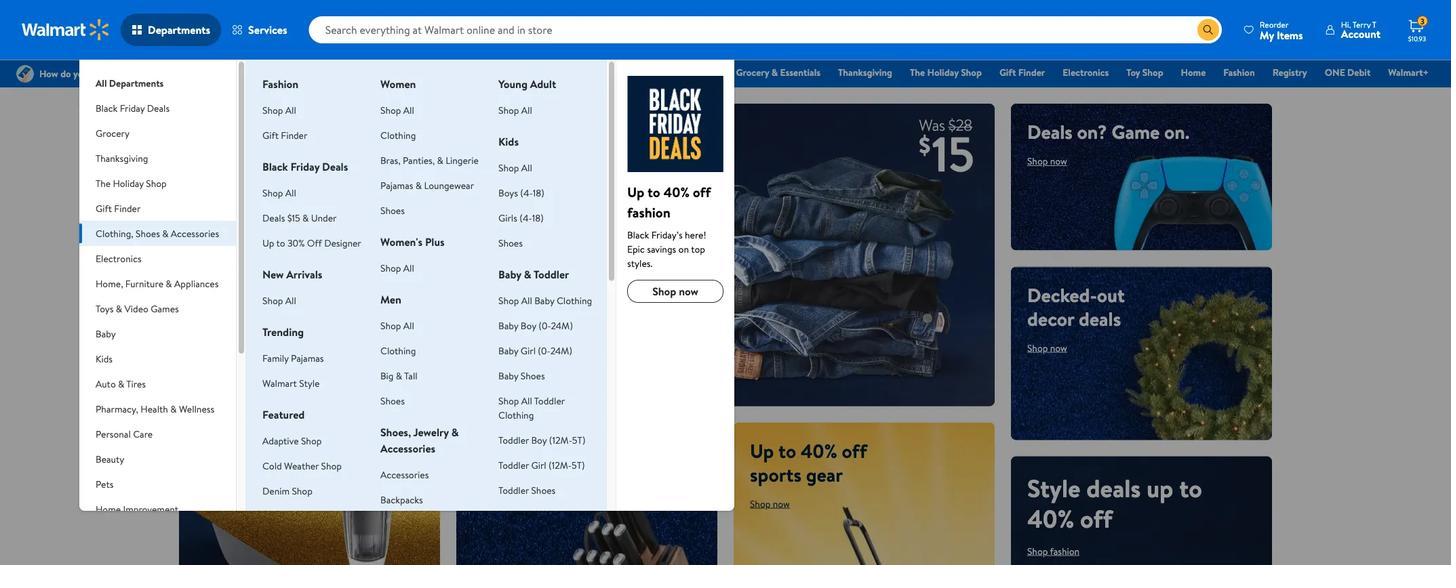 Task type: vqa. For each thing, say whether or not it's contained in the screenshot.
"Count" on the left bottom of the page
no



Task type: describe. For each thing, give the bounding box(es) containing it.
1 horizontal spatial fashion
[[1224, 66, 1255, 79]]

toddler boy (12m-5t)
[[499, 434, 586, 447]]

family
[[263, 352, 289, 365]]

boys (4-18)
[[499, 186, 545, 199]]

now for deals on? game on.
[[1051, 155, 1068, 168]]

shop inside shop all toddler clothing
[[499, 394, 519, 408]]

shop all link down the men
[[381, 319, 414, 332]]

shoes down toddler girl (12m-5t)
[[531, 484, 556, 497]]

off inside "up to 40% off fashion black friday's here! epic savings on top styles."
[[693, 182, 711, 201]]

style deals up to 40% off
[[1028, 471, 1203, 536]]

(4- for boys
[[521, 186, 533, 199]]

$15
[[287, 211, 300, 225]]

& right furniture
[[166, 277, 172, 290]]

decor
[[1028, 306, 1075, 332]]

thanksgiving link
[[832, 65, 899, 80]]

deals on? game on.
[[1028, 119, 1190, 145]]

denim
[[263, 485, 290, 498]]

deals $15 & under link
[[263, 211, 337, 225]]

savings inside "up to 40% off fashion black friday's here! epic savings on top styles."
[[647, 243, 676, 256]]

home deals are served
[[473, 438, 659, 464]]

weather
[[284, 460, 319, 473]]

walmart+
[[1389, 66, 1429, 79]]

shop all for shop all "link" underneath the men
[[381, 319, 414, 332]]

1 horizontal spatial friday
[[291, 159, 320, 174]]

all down women's plus
[[403, 262, 414, 275]]

toy shop link
[[1121, 65, 1170, 80]]

the holiday shop for the holiday shop link
[[910, 66, 982, 79]]

shoes down baby girl (0-24m)
[[521, 369, 545, 383]]

toddler shoes link
[[499, 484, 556, 497]]

& inside 'link'
[[772, 66, 778, 79]]

bras, panties, & lingerie
[[381, 154, 479, 167]]

home,
[[96, 277, 123, 290]]

baby for &
[[499, 267, 522, 282]]

featured
[[263, 408, 305, 423]]

shop all toddler clothing link
[[499, 394, 565, 422]]

baby girl (0-24m)
[[499, 344, 573, 357]]

home for home
[[1181, 66, 1206, 79]]

under
[[311, 211, 337, 225]]

all up tall
[[403, 319, 414, 332]]

on?
[[1078, 119, 1108, 145]]

accessories for jewelry
[[381, 442, 436, 457]]

black friday deals for black friday deals link
[[644, 66, 719, 79]]

home for home deals up to 30% off
[[195, 308, 259, 342]]

& up the 'shop all baby clothing'
[[524, 267, 532, 282]]

shop now link for home deals up to 30% off
[[195, 412, 235, 426]]

finder inside dropdown button
[[114, 202, 141, 215]]

baby for girl
[[499, 344, 519, 357]]

& down gift finder dropdown button at top left
[[162, 227, 169, 240]]

baby & toddler
[[499, 267, 569, 282]]

shop now for home deals up to 30% off
[[195, 412, 235, 426]]

grocery for grocery
[[96, 127, 130, 140]]

now down "on"
[[679, 284, 699, 299]]

essentials
[[780, 66, 821, 79]]

women
[[381, 77, 416, 92]]

personal care
[[96, 428, 153, 441]]

tech
[[240, 119, 277, 145]]

women's
[[381, 235, 423, 250]]

off inside 'up to 40% off sports gear'
[[842, 438, 867, 464]]

clothing up the baby boy (0-24m) at the left
[[557, 294, 592, 307]]

2 vertical spatial accessories
[[381, 468, 429, 482]]

toddler up the 'shop all baby clothing'
[[534, 267, 569, 282]]

up to 30% off designer link
[[263, 236, 361, 250]]

boy for baby
[[521, 319, 536, 332]]

furniture
[[125, 277, 163, 290]]

shop now for decked-out decor deals
[[1028, 342, 1068, 355]]

girls
[[499, 211, 518, 225]]

now for decked-out decor deals
[[1051, 342, 1068, 355]]

services button
[[221, 14, 298, 46]]

trending
[[263, 325, 304, 340]]

clothing link for men
[[381, 344, 416, 357]]

gear
[[806, 462, 843, 488]]

1 horizontal spatial finder
[[281, 129, 308, 142]]

now for home deals up to 30% off
[[218, 412, 235, 426]]

dress
[[280, 510, 303, 523]]

high tech gifts, huge savings
[[195, 119, 371, 169]]

backpacks link
[[381, 493, 423, 507]]

on.
[[1165, 119, 1190, 145]]

shop now link for decked-out decor deals
[[1028, 342, 1068, 355]]

toddler girl (12m-5t)
[[499, 459, 585, 472]]

1 horizontal spatial pajamas
[[381, 179, 413, 192]]

decked-out decor deals
[[1028, 282, 1125, 332]]

friday's
[[652, 228, 683, 241]]

shoes link for kids
[[499, 236, 523, 250]]

shop all link down the new
[[263, 294, 296, 307]]

18) for boys (4-18)
[[533, 186, 545, 199]]

shop all toddler clothing
[[499, 394, 565, 422]]

black friday deals button
[[79, 96, 236, 121]]

to inside style deals up to 40% off
[[1180, 471, 1203, 505]]

5t) for toddler girl (12m-5t)
[[572, 459, 585, 472]]

terry
[[1353, 19, 1371, 30]]

jewelry
[[413, 425, 449, 440]]

edit
[[305, 510, 322, 523]]

gift finder button
[[79, 196, 236, 221]]

grocery & essentials
[[736, 66, 821, 79]]

accessories for shoes
[[171, 227, 219, 240]]

(0- for boy
[[539, 319, 551, 332]]

& right toys on the left bottom
[[116, 302, 122, 315]]

$10.93
[[1409, 34, 1427, 43]]

baby for shoes
[[499, 369, 519, 383]]

40% for sports
[[801, 438, 838, 464]]

shoes down big at the left
[[381, 394, 405, 408]]

3
[[1421, 15, 1425, 27]]

walmart
[[263, 377, 297, 390]]

pharmacy, health & wellness button
[[79, 397, 236, 422]]

shop all link down young
[[499, 103, 532, 117]]

holiday for the holiday shop dropdown button
[[113, 177, 144, 190]]

0 horizontal spatial fashion
[[263, 77, 299, 92]]

shop now for up to 40% off sports gear
[[750, 498, 790, 511]]

gift finder inside dropdown button
[[96, 202, 141, 215]]

hi, terry t account
[[1342, 19, 1381, 41]]

video
[[124, 302, 148, 315]]

all down women
[[403, 103, 414, 117]]

family pajamas link
[[263, 352, 324, 365]]

young adult
[[499, 77, 556, 92]]

clothing up big & tall
[[381, 344, 416, 357]]

now for save big!
[[507, 373, 524, 386]]

all down new arrivals
[[285, 294, 296, 307]]

40% for fashion
[[664, 182, 690, 201]]

& right panties,
[[437, 154, 443, 167]]

shop now link for home deals are served
[[473, 474, 513, 487]]

0 vertical spatial kids
[[499, 134, 519, 149]]

cold weather shop
[[263, 460, 342, 473]]

one
[[1325, 66, 1346, 79]]

(12m- for boy
[[549, 434, 572, 447]]

0 horizontal spatial style
[[299, 377, 320, 390]]

0 vertical spatial gift finder link
[[994, 65, 1052, 80]]

& right $15
[[303, 211, 309, 225]]

now for home deals are served
[[496, 474, 513, 487]]

grocery for grocery & essentials
[[736, 66, 769, 79]]

up to 40% off fashion black friday's here! epic savings on top styles.
[[627, 182, 711, 270]]

24m) for baby girl (0-24m)
[[551, 344, 573, 357]]

accessories link
[[381, 468, 429, 482]]

toy shop
[[1127, 66, 1164, 79]]

thanksgiving for thanksgiving dropdown button
[[96, 152, 148, 165]]

black friday deals link
[[638, 65, 725, 80]]

family pajamas
[[263, 352, 324, 365]]

adult
[[530, 77, 556, 92]]

shop now link for deals on? game on.
[[1028, 155, 1068, 168]]

shoes,
[[381, 425, 411, 440]]

to inside home deals up to 30% off
[[228, 339, 251, 373]]

designer
[[324, 236, 361, 250]]

shoes up women's
[[381, 204, 405, 217]]

new
[[263, 267, 284, 282]]

home, furniture & appliances button
[[79, 271, 236, 296]]

electronics for electronics dropdown button
[[96, 252, 142, 265]]

shop now link for up to 40% off sports gear
[[750, 498, 790, 511]]

all inside 'link'
[[96, 76, 107, 90]]

shop all for shop all "link" under women
[[381, 103, 414, 117]]

are
[[574, 438, 600, 464]]

up for style deals up to 40% off
[[1147, 471, 1174, 505]]

pajamas & loungewear link
[[381, 179, 474, 192]]

shoes inside dropdown button
[[136, 227, 160, 240]]

big & tall
[[381, 369, 418, 383]]

pets button
[[79, 472, 236, 497]]

improvement
[[123, 503, 178, 516]]

toys & video games
[[96, 302, 179, 315]]

5t) for toddler boy (12m-5t)
[[572, 434, 586, 447]]

all up boys (4-18)
[[522, 161, 532, 174]]

pets
[[96, 478, 114, 491]]

services
[[248, 22, 287, 37]]

home for home deals are served
[[473, 438, 523, 464]]

all down young adult on the top of page
[[522, 103, 532, 117]]

& left tires
[[118, 377, 124, 391]]

girls (4-18) link
[[499, 211, 544, 225]]

(4- for girls
[[520, 211, 532, 225]]

denim shop
[[263, 485, 313, 498]]

up for up to 30% off designer
[[263, 236, 274, 250]]

grocery button
[[79, 121, 236, 146]]

baby button
[[79, 322, 236, 347]]

savings inside high tech gifts, huge savings
[[195, 142, 255, 169]]



Task type: locate. For each thing, give the bounding box(es) containing it.
black friday deals for black friday deals dropdown button in the left top of the page
[[96, 101, 170, 115]]

0 horizontal spatial kids
[[96, 352, 113, 366]]

the holiday shop inside dropdown button
[[96, 177, 167, 190]]

pharmacy, health & wellness
[[96, 403, 214, 416]]

off
[[307, 236, 322, 250]]

0 horizontal spatial black friday deals
[[96, 101, 170, 115]]

baby
[[499, 267, 522, 282], [535, 294, 555, 307], [499, 319, 519, 332], [96, 327, 116, 341], [499, 344, 519, 357], [499, 369, 519, 383]]

0 horizontal spatial pajamas
[[291, 352, 324, 365]]

black inside dropdown button
[[96, 101, 118, 115]]

bras,
[[381, 154, 401, 167]]

the for cold weather shop
[[263, 510, 277, 523]]

clothing link up bras,
[[381, 129, 416, 142]]

deals for home deals are served
[[527, 438, 569, 464]]

(4- right boys
[[521, 186, 533, 199]]

0 vertical spatial (12m-
[[549, 434, 572, 447]]

1 (12m- from the top
[[549, 434, 572, 447]]

electronics inside dropdown button
[[96, 252, 142, 265]]

now down decor
[[1051, 342, 1068, 355]]

all up $15
[[285, 186, 296, 199]]

gift left gifts,
[[263, 129, 279, 142]]

black inside "up to 40% off fashion black friday's here! epic savings on top styles."
[[627, 228, 649, 241]]

0 vertical spatial holiday
[[928, 66, 959, 79]]

big!
[[570, 295, 640, 356]]

0 horizontal spatial savings
[[195, 142, 255, 169]]

1 vertical spatial gift finder link
[[263, 129, 308, 142]]

fashion link
[[1218, 65, 1262, 80]]

decked-
[[1028, 282, 1097, 308]]

shoes link for men
[[381, 394, 405, 408]]

boys
[[499, 186, 518, 199]]

1 vertical spatial 30%
[[257, 339, 301, 373]]

fashion right home link
[[1224, 66, 1255, 79]]

now up shop all toddler clothing
[[507, 373, 524, 386]]

0 vertical spatial the
[[910, 66, 925, 79]]

shop all link up $15
[[263, 186, 296, 199]]

toddler
[[534, 267, 569, 282], [534, 394, 565, 408], [499, 434, 529, 447], [499, 459, 529, 472], [499, 484, 529, 497]]

kids up auto
[[96, 352, 113, 366]]

shop all up boys (4-18)
[[499, 161, 532, 174]]

1 horizontal spatial the holiday shop
[[910, 66, 982, 79]]

clothing
[[381, 129, 416, 142], [557, 294, 592, 307], [381, 344, 416, 357], [499, 409, 534, 422]]

1 horizontal spatial grocery
[[736, 66, 769, 79]]

adaptive shop link
[[263, 434, 322, 448]]

clothing link up big & tall
[[381, 344, 416, 357]]

0 horizontal spatial finder
[[114, 202, 141, 215]]

1 vertical spatial up
[[1147, 471, 1174, 505]]

Walmart Site-Wide search field
[[309, 16, 1222, 43]]

shop all for shop all "link" above $15
[[263, 186, 296, 199]]

baby boy (0-24m)
[[499, 319, 573, 332]]

toy
[[1127, 66, 1141, 79]]

0 vertical spatial shoes link
[[381, 204, 405, 217]]

girl up baby shoes
[[521, 344, 536, 357]]

0 horizontal spatial electronics
[[96, 252, 142, 265]]

& left essentials at right
[[772, 66, 778, 79]]

40% inside "up to 40% off fashion black friday's here! epic savings on top styles."
[[664, 182, 690, 201]]

shoes link up women's
[[381, 204, 405, 217]]

shop now for save big!
[[484, 373, 524, 386]]

shop all for shop all "link" under the new
[[263, 294, 296, 307]]

grocery inside 'link'
[[736, 66, 769, 79]]

0 horizontal spatial fashion
[[627, 203, 671, 222]]

1 vertical spatial 18)
[[532, 211, 544, 225]]

gift finder
[[1000, 66, 1046, 79], [263, 129, 308, 142], [96, 202, 141, 215]]

1 horizontal spatial kids
[[499, 134, 519, 149]]

kids button
[[79, 347, 236, 372]]

5t)
[[572, 434, 586, 447], [572, 459, 585, 472]]

departments button
[[121, 14, 221, 46]]

shop all baby clothing
[[499, 294, 592, 307]]

0 vertical spatial up
[[627, 182, 645, 201]]

baby down baby girl (0-24m)
[[499, 369, 519, 383]]

0 vertical spatial 40%
[[664, 182, 690, 201]]

home improvement button
[[79, 497, 236, 522]]

gift finder up clothing,
[[96, 202, 141, 215]]

up left "gear"
[[750, 438, 774, 464]]

2 horizontal spatial gift
[[1000, 66, 1016, 79]]

to inside 'up to 40% off sports gear'
[[779, 438, 796, 464]]

0 vertical spatial pajamas
[[381, 179, 413, 192]]

one debit link
[[1319, 65, 1377, 80]]

boy up baby girl (0-24m) link
[[521, 319, 536, 332]]

(4- right girls
[[520, 211, 532, 225]]

electronics down clothing,
[[96, 252, 142, 265]]

& inside the shoes, jewelry & accessories
[[452, 425, 459, 440]]

up for home deals up to 30% off
[[195, 339, 222, 373]]

0 vertical spatial 5t)
[[572, 434, 586, 447]]

account
[[1342, 26, 1381, 41]]

home for home improvement
[[96, 503, 121, 516]]

1 vertical spatial holiday
[[113, 177, 144, 190]]

now for up to 40% off sports gear
[[773, 498, 790, 511]]

girl for (12m-
[[531, 459, 547, 472]]

24m) down the 'shop all baby clothing'
[[551, 319, 573, 332]]

& left tall
[[396, 369, 402, 383]]

gift finder left the huge
[[263, 129, 308, 142]]

0 horizontal spatial 40%
[[664, 182, 690, 201]]

all departments
[[96, 76, 164, 90]]

home improvement
[[96, 503, 178, 516]]

style right "walmart"
[[299, 377, 320, 390]]

baby up baby girl (0-24m) link
[[499, 319, 519, 332]]

clothing inside shop all toddler clothing
[[499, 409, 534, 422]]

1 vertical spatial savings
[[647, 243, 676, 256]]

2 vertical spatial the
[[263, 510, 277, 523]]

big
[[381, 369, 394, 383]]

beauty
[[96, 453, 124, 466]]

top
[[691, 243, 705, 256]]

1 vertical spatial pajamas
[[291, 352, 324, 365]]

gift finder link left the huge
[[263, 129, 308, 142]]

up for up to 40% off sports gear
[[750, 438, 774, 464]]

0 vertical spatial fashion
[[627, 203, 671, 222]]

0 vertical spatial the holiday shop
[[910, 66, 982, 79]]

thanksgiving button
[[79, 146, 236, 171]]

1 horizontal spatial fashion
[[1050, 545, 1080, 558]]

(0- down the 'shop all baby clothing'
[[539, 319, 551, 332]]

fashion inside "up to 40% off fashion black friday's here! epic savings on top styles."
[[627, 203, 671, 222]]

up
[[195, 339, 222, 373], [1147, 471, 1174, 505]]

all up black friday deals dropdown button in the left top of the page
[[96, 76, 107, 90]]

to for up to 30% off designer
[[276, 236, 285, 250]]

shoes
[[381, 204, 405, 217], [136, 227, 160, 240], [499, 236, 523, 250], [521, 369, 545, 383], [381, 394, 405, 408], [531, 484, 556, 497]]

& right health
[[170, 403, 177, 416]]

shop all link down women
[[381, 103, 414, 117]]

shop inside dropdown button
[[146, 177, 167, 190]]

home, furniture & appliances
[[96, 277, 219, 290]]

clothing link
[[381, 129, 416, 142], [381, 344, 416, 357]]

& down panties,
[[416, 179, 422, 192]]

girl down toddler boy (12m-5t) link
[[531, 459, 547, 472]]

0 horizontal spatial up
[[263, 236, 274, 250]]

pajamas down bras,
[[381, 179, 413, 192]]

up inside style deals up to 40% off
[[1147, 471, 1174, 505]]

1 horizontal spatial gift finder
[[263, 129, 308, 142]]

toddler for shoes
[[499, 484, 529, 497]]

friday for black friday deals link
[[668, 66, 694, 79]]

0 horizontal spatial grocery
[[96, 127, 130, 140]]

boy for toddler
[[531, 434, 547, 447]]

1 vertical spatial (0-
[[538, 344, 551, 357]]

fashion up "tech" on the top of the page
[[263, 77, 299, 92]]

0 vertical spatial electronics
[[1063, 66, 1109, 79]]

finder left electronics link
[[1019, 66, 1046, 79]]

game
[[1112, 119, 1160, 145]]

style inside style deals up to 40% off
[[1028, 471, 1081, 505]]

grocery inside "dropdown button"
[[96, 127, 130, 140]]

5t) down toddler boy (12m-5t) link
[[572, 459, 585, 472]]

1 vertical spatial the
[[96, 177, 111, 190]]

shoes link down big at the left
[[381, 394, 405, 408]]

shop all link up boys (4-18)
[[499, 161, 532, 174]]

1 clothing link from the top
[[381, 129, 416, 142]]

holiday for the holiday shop link
[[928, 66, 959, 79]]

home down appliances
[[195, 308, 259, 342]]

electronics link
[[1057, 65, 1115, 80]]

toddler down baby shoes link
[[534, 394, 565, 408]]

baby up the 'shop all baby clothing'
[[499, 267, 522, 282]]

0 vertical spatial (4-
[[521, 186, 533, 199]]

kids inside dropdown button
[[96, 352, 113, 366]]

toddler down toddler girl (12m-5t)
[[499, 484, 529, 497]]

personal
[[96, 428, 131, 441]]

thanksgiving right essentials at right
[[838, 66, 893, 79]]

the holiday shop link
[[904, 65, 988, 80]]

departments up all departments 'link'
[[148, 22, 210, 37]]

1 vertical spatial accessories
[[381, 442, 436, 457]]

1 horizontal spatial up
[[1147, 471, 1174, 505]]

2 vertical spatial finder
[[114, 202, 141, 215]]

the for grocery & essentials
[[910, 66, 925, 79]]

walmart image
[[22, 19, 110, 41]]

home up toddler shoes
[[473, 438, 523, 464]]

shop all down women's
[[381, 262, 414, 275]]

baby up baby boy (0-24m) link
[[535, 294, 555, 307]]

2 horizontal spatial 40%
[[1028, 502, 1075, 536]]

1 horizontal spatial gift
[[263, 129, 279, 142]]

1 vertical spatial finder
[[281, 129, 308, 142]]

0 horizontal spatial gift finder
[[96, 202, 141, 215]]

shop now for deals on? game on.
[[1028, 155, 1068, 168]]

girl
[[521, 344, 536, 357], [531, 459, 547, 472]]

1 horizontal spatial savings
[[647, 243, 676, 256]]

departments inside 'link'
[[109, 76, 164, 90]]

the left dress
[[263, 510, 277, 523]]

2 (12m- from the top
[[549, 459, 572, 472]]

up inside "up to 40% off fashion black friday's here! epic savings on top styles."
[[627, 182, 645, 201]]

deals inside home deals up to 30% off
[[265, 308, 320, 342]]

finder up clothing,
[[114, 202, 141, 215]]

baby inside dropdown button
[[96, 327, 116, 341]]

off inside home deals up to 30% off
[[195, 369, 228, 403]]

all up baby boy (0-24m) link
[[522, 294, 532, 307]]

now down sports at right
[[773, 498, 790, 511]]

health
[[141, 403, 168, 416]]

18)
[[533, 186, 545, 199], [532, 211, 544, 225]]

1 vertical spatial kids
[[96, 352, 113, 366]]

clothing, shoes & accessories image
[[627, 76, 724, 172]]

gifts,
[[282, 119, 325, 145]]

up for up to 40% off fashion black friday's here! epic savings on top styles.
[[627, 182, 645, 201]]

electronics left toy
[[1063, 66, 1109, 79]]

0 vertical spatial departments
[[148, 22, 210, 37]]

1 vertical spatial style
[[1028, 471, 1081, 505]]

1 vertical spatial gift finder
[[263, 129, 308, 142]]

all up gifts,
[[285, 103, 296, 117]]

toddler up toddler shoes link at left bottom
[[499, 459, 529, 472]]

off
[[693, 182, 711, 201], [195, 369, 228, 403], [842, 438, 867, 464], [1081, 502, 1113, 536]]

now down deals on? game on.
[[1051, 155, 1068, 168]]

deals inside style deals up to 40% off
[[1087, 471, 1141, 505]]

shop all down women
[[381, 103, 414, 117]]

personal care button
[[79, 422, 236, 447]]

0 vertical spatial style
[[299, 377, 320, 390]]

search icon image
[[1203, 24, 1214, 35]]

cold
[[263, 460, 282, 473]]

up up the new
[[263, 236, 274, 250]]

holiday inside dropdown button
[[113, 177, 144, 190]]

fashion
[[627, 203, 671, 222], [1050, 545, 1080, 558]]

epic
[[627, 243, 645, 256]]

thanksgiving for the thanksgiving link
[[838, 66, 893, 79]]

deals for style deals up to 40% off
[[1087, 471, 1141, 505]]

accessories inside dropdown button
[[171, 227, 219, 240]]

2 vertical spatial shoes link
[[381, 394, 405, 408]]

the holiday shop for the holiday shop dropdown button
[[96, 177, 167, 190]]

toddler for girl
[[499, 459, 529, 472]]

0 vertical spatial girl
[[521, 344, 536, 357]]

finder
[[1019, 66, 1046, 79], [281, 129, 308, 142], [114, 202, 141, 215]]

baby for boy
[[499, 319, 519, 332]]

to for up to 40% off sports gear
[[779, 438, 796, 464]]

1 vertical spatial shoes link
[[499, 236, 523, 250]]

baby down toys on the left bottom
[[96, 327, 116, 341]]

2 clothing link from the top
[[381, 344, 416, 357]]

to for up to 40% off fashion black friday's here! epic savings on top styles.
[[648, 182, 661, 201]]

backpacks
[[381, 493, 423, 507]]

huge
[[330, 119, 371, 145]]

grocery & essentials link
[[730, 65, 827, 80]]

1 horizontal spatial up
[[627, 182, 645, 201]]

1 vertical spatial (4-
[[520, 211, 532, 225]]

the inside dropdown button
[[96, 177, 111, 190]]

baby girl (0-24m) link
[[499, 344, 573, 357]]

accessories down shoes,
[[381, 442, 436, 457]]

1 vertical spatial the holiday shop
[[96, 177, 167, 190]]

thanksgiving inside dropdown button
[[96, 152, 148, 165]]

1 vertical spatial 40%
[[801, 438, 838, 464]]

all inside shop all toddler clothing
[[522, 394, 532, 408]]

deals inside decked-out decor deals
[[1079, 306, 1121, 332]]

accessories up backpacks link at the left bottom of page
[[381, 468, 429, 482]]

1 vertical spatial boy
[[531, 434, 547, 447]]

18) right girls
[[532, 211, 544, 225]]

1 horizontal spatial electronics
[[1063, 66, 1109, 79]]

0 vertical spatial up
[[195, 339, 222, 373]]

clothing up bras,
[[381, 129, 416, 142]]

sports
[[750, 462, 802, 488]]

deals for home deals up to 30% off
[[265, 308, 320, 342]]

baby shoes
[[499, 369, 545, 383]]

shoes link down girls
[[499, 236, 523, 250]]

electronics for electronics link
[[1063, 66, 1109, 79]]

shop all for shop all "link" below women's
[[381, 262, 414, 275]]

18) right boys
[[533, 186, 545, 199]]

1 vertical spatial departments
[[109, 76, 164, 90]]

1 horizontal spatial gift finder link
[[994, 65, 1052, 80]]

girl for (0-
[[521, 344, 536, 357]]

2 vertical spatial gift
[[96, 202, 112, 215]]

friday
[[668, 66, 694, 79], [120, 101, 145, 115], [291, 159, 320, 174]]

shop all for shop all "link" underneath young
[[499, 103, 532, 117]]

all down baby shoes link
[[522, 394, 532, 408]]

out
[[1097, 282, 1125, 308]]

shoes down girls
[[499, 236, 523, 250]]

0 vertical spatial thanksgiving
[[838, 66, 893, 79]]

black
[[644, 66, 666, 79], [96, 101, 118, 115], [263, 159, 288, 174], [627, 228, 649, 241]]

black friday deals inside dropdown button
[[96, 101, 170, 115]]

(0- for girl
[[538, 344, 551, 357]]

1 horizontal spatial holiday
[[928, 66, 959, 79]]

1 vertical spatial gift
[[263, 129, 279, 142]]

toddler inside shop all toddler clothing
[[534, 394, 565, 408]]

0 horizontal spatial gift
[[96, 202, 112, 215]]

electronics
[[1063, 66, 1109, 79], [96, 252, 142, 265]]

friday inside dropdown button
[[120, 101, 145, 115]]

1 vertical spatial girl
[[531, 459, 547, 472]]

lingerie
[[446, 154, 479, 167]]

hi,
[[1342, 19, 1351, 30]]

auto & tires button
[[79, 372, 236, 397]]

(12m- for girl
[[549, 459, 572, 472]]

shop all
[[263, 103, 296, 117], [381, 103, 414, 117], [499, 103, 532, 117], [499, 161, 532, 174], [263, 186, 296, 199], [381, 262, 414, 275], [263, 294, 296, 307], [381, 319, 414, 332]]

40% inside style deals up to 40% off
[[1028, 502, 1075, 536]]

home deals up to 30% off
[[195, 308, 320, 403]]

games
[[151, 302, 179, 315]]

accessories
[[171, 227, 219, 240], [381, 442, 436, 457], [381, 468, 429, 482]]

shop all link down women's
[[381, 262, 414, 275]]

black friday deals
[[644, 66, 719, 79], [96, 101, 170, 115], [263, 159, 348, 174]]

0 horizontal spatial gift finder link
[[263, 129, 308, 142]]

0 vertical spatial 24m)
[[551, 319, 573, 332]]

shop all down young
[[499, 103, 532, 117]]

departments inside popup button
[[148, 22, 210, 37]]

save big!
[[473, 295, 640, 356]]

& right 'jewelry'
[[452, 425, 459, 440]]

shop now link for save big!
[[473, 369, 535, 390]]

gift up clothing,
[[96, 202, 112, 215]]

up inside home deals up to 30% off
[[195, 339, 222, 373]]

the up clothing,
[[96, 177, 111, 190]]

clothing link for women
[[381, 129, 416, 142]]

grocery down black friday deals dropdown button in the left top of the page
[[96, 127, 130, 140]]

walmart style
[[263, 377, 320, 390]]

1 vertical spatial grocery
[[96, 127, 130, 140]]

boy up toddler girl (12m-5t)
[[531, 434, 547, 447]]

deals $15 & under
[[263, 211, 337, 225]]

2 vertical spatial black friday deals
[[263, 159, 348, 174]]

walmart style link
[[263, 377, 320, 390]]

2 vertical spatial friday
[[291, 159, 320, 174]]

0 vertical spatial black friday deals
[[644, 66, 719, 79]]

home down the pets
[[96, 503, 121, 516]]

0 horizontal spatial friday
[[120, 101, 145, 115]]

save
[[473, 295, 559, 356]]

30% inside home deals up to 30% off
[[257, 339, 301, 373]]

home inside home deals up to 30% off
[[195, 308, 259, 342]]

0 horizontal spatial thanksgiving
[[96, 152, 148, 165]]

baby boy (0-24m) link
[[499, 319, 573, 332]]

up inside 'up to 40% off sports gear'
[[750, 438, 774, 464]]

0 vertical spatial (0-
[[539, 319, 551, 332]]

shop all up "tech" on the top of the page
[[263, 103, 296, 117]]

24m) for baby boy (0-24m)
[[551, 319, 573, 332]]

2 horizontal spatial finder
[[1019, 66, 1046, 79]]

accessories down gift finder dropdown button at top left
[[171, 227, 219, 240]]

Search search field
[[309, 16, 1222, 43]]

1 horizontal spatial thanksgiving
[[838, 66, 893, 79]]

1 horizontal spatial 40%
[[801, 438, 838, 464]]

1 horizontal spatial style
[[1028, 471, 1081, 505]]

0 vertical spatial 30%
[[288, 236, 305, 250]]

shop all for shop all "link" over "tech" on the top of the page
[[263, 103, 296, 117]]

0 horizontal spatial the holiday shop
[[96, 177, 167, 190]]

friday for black friday deals dropdown button in the left top of the page
[[120, 101, 145, 115]]

toddler down shop all toddler clothing link
[[499, 434, 529, 447]]

1 vertical spatial up
[[263, 236, 274, 250]]

shop all link up "tech" on the top of the page
[[263, 103, 296, 117]]

gift inside dropdown button
[[96, 202, 112, 215]]

shop now for home deals are served
[[473, 474, 513, 487]]

5t) up toddler girl (12m-5t)
[[572, 434, 586, 447]]

1 vertical spatial black friday deals
[[96, 101, 170, 115]]

one debit
[[1325, 66, 1371, 79]]

clothing up toddler boy (12m-5t) link
[[499, 409, 534, 422]]

2 vertical spatial 40%
[[1028, 502, 1075, 536]]

savings
[[195, 142, 255, 169], [647, 243, 676, 256]]

2 horizontal spatial the
[[910, 66, 925, 79]]

pajamas up walmart style link
[[291, 352, 324, 365]]

big & tall link
[[381, 369, 418, 383]]

2 horizontal spatial black friday deals
[[644, 66, 719, 79]]

up up epic
[[627, 182, 645, 201]]

toys
[[96, 302, 114, 315]]

pajamas & loungewear
[[381, 179, 474, 192]]

toddler for boy
[[499, 434, 529, 447]]

accessories inside the shoes, jewelry & accessories
[[381, 442, 436, 457]]

home down search icon
[[1181, 66, 1206, 79]]

0 vertical spatial 18)
[[533, 186, 545, 199]]

wellness
[[179, 403, 214, 416]]

0 horizontal spatial the
[[96, 177, 111, 190]]

shop
[[961, 66, 982, 79], [1143, 66, 1164, 79], [263, 103, 283, 117], [381, 103, 401, 117], [499, 103, 519, 117], [1028, 155, 1048, 168], [499, 161, 519, 174], [146, 177, 167, 190], [263, 186, 283, 199], [381, 262, 401, 275], [653, 284, 677, 299], [263, 294, 283, 307], [499, 294, 519, 307], [381, 319, 401, 332], [1028, 342, 1048, 355], [484, 373, 505, 386], [499, 394, 519, 408], [195, 412, 216, 426], [301, 434, 322, 448], [321, 460, 342, 473], [473, 474, 493, 487], [292, 485, 313, 498], [750, 498, 771, 511], [1028, 545, 1048, 558]]

40% inside 'up to 40% off sports gear'
[[801, 438, 838, 464]]

off inside style deals up to 40% off
[[1081, 502, 1113, 536]]

thanksgiving down grocery "dropdown button"
[[96, 152, 148, 165]]

0 vertical spatial gift finder
[[1000, 66, 1046, 79]]

home inside dropdown button
[[96, 503, 121, 516]]

18) for girls (4-18)
[[532, 211, 544, 225]]

to inside "up to 40% off fashion black friday's here! epic savings on top styles."
[[648, 182, 661, 201]]

deals inside dropdown button
[[147, 101, 170, 115]]

holiday
[[928, 66, 959, 79], [113, 177, 144, 190]]

shop all for shop all "link" above boys (4-18)
[[499, 161, 532, 174]]

now down toddler girl (12m-5t)
[[496, 474, 513, 487]]

2 vertical spatial gift finder
[[96, 202, 141, 215]]

1 horizontal spatial black friday deals
[[263, 159, 348, 174]]



